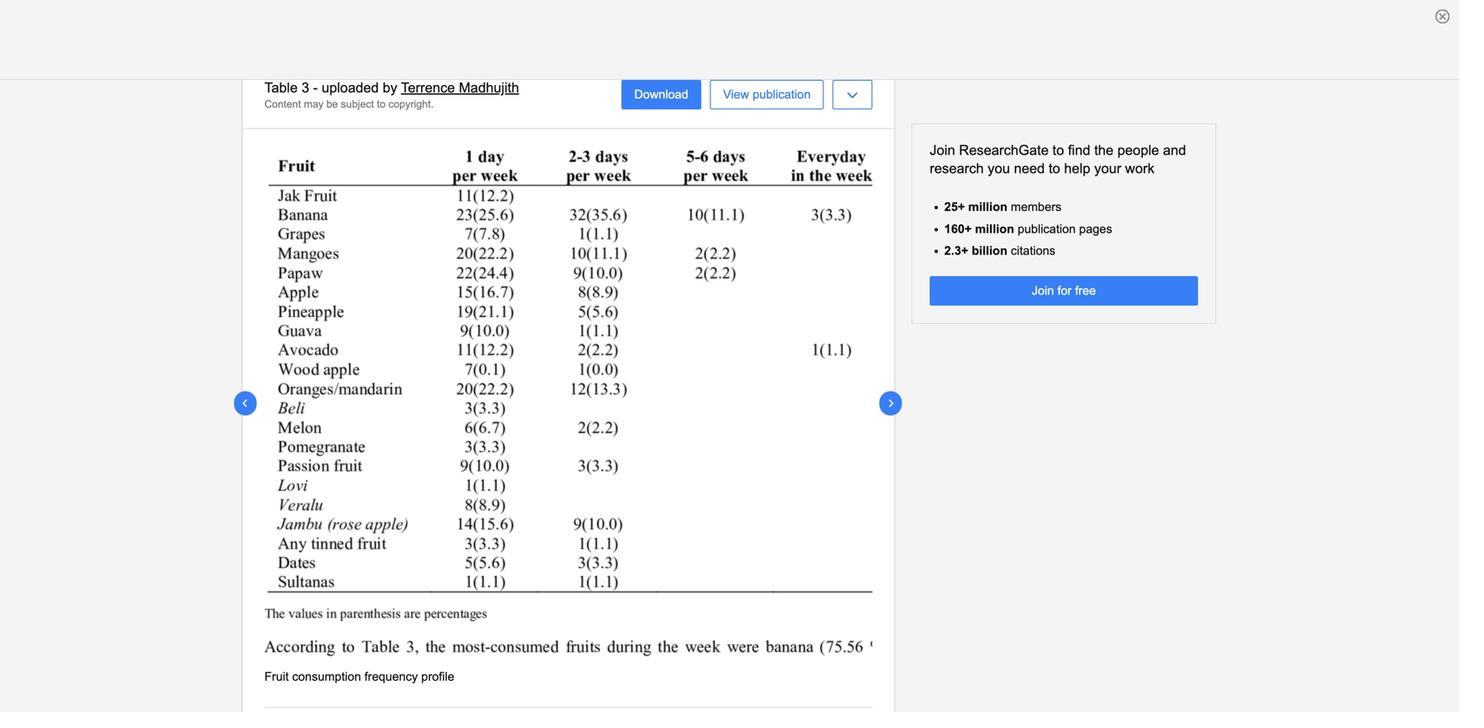 Task type: vqa. For each thing, say whether or not it's contained in the screenshot.
'25+ million members 160+ million publication pages 2.3+ billion citations'
yes



Task type: describe. For each thing, give the bounding box(es) containing it.
fruit
[[265, 671, 289, 684]]

help
[[1065, 161, 1091, 176]]

terrence madhujith link
[[401, 80, 519, 96]]

your
[[1095, 161, 1122, 176]]

people
[[1118, 143, 1160, 158]]

you
[[988, 161, 1011, 176]]

find
[[1069, 143, 1091, 158]]

0 vertical spatial publication
[[753, 88, 811, 101]]

subject
[[341, 98, 374, 110]]

join for join for free
[[1032, 284, 1055, 298]]

for
[[1058, 284, 1072, 298]]

profile
[[421, 671, 455, 684]]

publication inside the 25+ million members 160+ million publication pages 2.3+ billion citations
[[1018, 222, 1076, 236]]

view publication
[[723, 88, 811, 101]]

need
[[1014, 161, 1045, 176]]

join for free
[[1032, 284, 1097, 298]]

main content containing table 3
[[0, 62, 1460, 713]]

join for join researchgate to find the people and research you need to help your work
[[930, 143, 956, 158]]

may
[[304, 98, 324, 110]]

members
[[1011, 200, 1062, 214]]

join researchgate to find the people and research you need to help your work
[[930, 143, 1187, 176]]

be
[[327, 98, 338, 110]]

work
[[1126, 161, 1155, 176]]

to inside table 3 - uploaded by terrence madhujith content may be subject to copyright.
[[377, 98, 386, 110]]

-
[[313, 80, 318, 96]]

the
[[1095, 143, 1114, 158]]

25+ million members 160+ million publication pages 2.3+ billion citations
[[945, 200, 1113, 258]]

madhujith
[[459, 80, 519, 96]]

frequency
[[365, 671, 418, 684]]

pages
[[1080, 222, 1113, 236]]

table
[[265, 80, 298, 96]]



Task type: locate. For each thing, give the bounding box(es) containing it.
0 horizontal spatial publication
[[753, 88, 811, 101]]

terrence
[[401, 80, 455, 96]]

citations
[[1011, 244, 1056, 258]]

copyright.
[[389, 98, 434, 110]]

download
[[635, 88, 689, 101]]

0 vertical spatial to
[[377, 98, 386, 110]]

research
[[930, 161, 984, 176]]

table 3 - uploaded by terrence madhujith content may be subject to copyright.
[[265, 80, 519, 110]]

publication right view at the top of page
[[753, 88, 811, 101]]

join inside join researchgate to find the people and research you need to help your work
[[930, 143, 956, 158]]

to down by
[[377, 98, 386, 110]]

to left help
[[1049, 161, 1061, 176]]

to
[[377, 98, 386, 110], [1053, 143, 1065, 158], [1049, 161, 1061, 176]]

main content
[[0, 62, 1460, 713]]

join up research
[[930, 143, 956, 158]]

billion
[[972, 244, 1008, 258]]

fruit consumption frequency profile image
[[265, 151, 873, 657]]

content
[[265, 98, 301, 110]]

million right 25+ at the right top of the page
[[969, 200, 1008, 214]]

consumption
[[292, 671, 361, 684]]

researchgate
[[960, 143, 1049, 158]]

view
[[723, 88, 750, 101]]

0 horizontal spatial join
[[930, 143, 956, 158]]

0 vertical spatial join
[[930, 143, 956, 158]]

1 vertical spatial to
[[1053, 143, 1065, 158]]

2 vertical spatial to
[[1049, 161, 1061, 176]]

million
[[969, 200, 1008, 214], [976, 222, 1015, 236]]

1 vertical spatial publication
[[1018, 222, 1076, 236]]

free
[[1076, 284, 1097, 298]]

uploaded
[[322, 80, 379, 96]]

fruit consumption frequency profile
[[265, 671, 455, 684]]

to left find
[[1053, 143, 1065, 158]]

0 vertical spatial million
[[969, 200, 1008, 214]]

160+
[[945, 222, 972, 236]]

2.3+
[[945, 244, 969, 258]]

1 horizontal spatial publication
[[1018, 222, 1076, 236]]

join for free link
[[930, 276, 1199, 306]]

publication down the members
[[1018, 222, 1076, 236]]

download link
[[622, 80, 702, 110]]

publication
[[753, 88, 811, 101], [1018, 222, 1076, 236]]

25+
[[945, 200, 965, 214]]

1 vertical spatial million
[[976, 222, 1015, 236]]

1 vertical spatial join
[[1032, 284, 1055, 298]]

by
[[383, 80, 398, 96]]

and
[[1164, 143, 1187, 158]]

million up billion
[[976, 222, 1015, 236]]

join
[[930, 143, 956, 158], [1032, 284, 1055, 298]]

3
[[302, 80, 309, 96]]

view publication link
[[710, 80, 824, 110]]

1 horizontal spatial join
[[1032, 284, 1055, 298]]

join left for
[[1032, 284, 1055, 298]]



